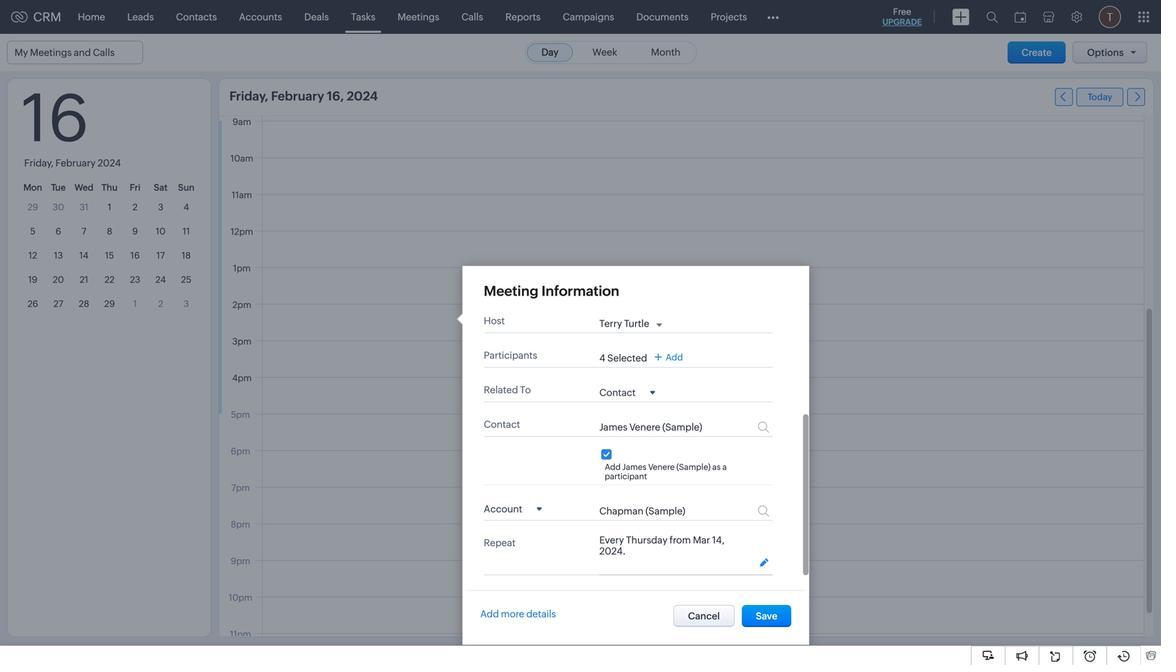 Task type: vqa. For each thing, say whether or not it's contained in the screenshot.
left Add
yes



Task type: locate. For each thing, give the bounding box(es) containing it.
4 for 4
[[183, 202, 189, 213]]

1 vertical spatial contact
[[484, 419, 520, 430]]

calls
[[461, 11, 483, 22], [93, 47, 115, 58]]

None button
[[673, 605, 734, 628], [742, 605, 791, 628], [673, 605, 734, 628], [742, 605, 791, 628]]

3pm
[[232, 337, 252, 347]]

29 down mon
[[27, 202, 38, 213]]

Account field
[[484, 500, 542, 517]]

free
[[893, 7, 911, 17]]

0 vertical spatial 4
[[183, 202, 189, 213]]

contact down 4 selected
[[599, 387, 636, 398]]

calls right and on the left top of the page
[[93, 47, 115, 58]]

upgrade
[[882, 17, 922, 27]]

from
[[669, 535, 691, 546]]

add left more
[[480, 609, 499, 620]]

meetings
[[398, 11, 439, 22], [30, 47, 72, 58]]

16 up the 23
[[130, 251, 140, 261]]

fri
[[130, 182, 141, 193]]

1 vertical spatial calls
[[93, 47, 115, 58]]

1 vertical spatial 4
[[599, 353, 605, 364]]

2 down the 24
[[158, 299, 163, 309]]

1 horizontal spatial contact
[[599, 387, 636, 398]]

1
[[108, 202, 111, 213], [133, 299, 137, 309]]

16 friday , february 2024
[[21, 81, 121, 169]]

17
[[156, 251, 165, 261]]

february right , at the left top of the page
[[55, 158, 96, 169]]

crm link
[[11, 10, 61, 24]]

contact down related
[[484, 419, 520, 430]]

add more details link
[[480, 609, 556, 620]]

turtle
[[624, 318, 649, 329]]

6pm
[[231, 446, 250, 457]]

3 down 25
[[184, 299, 189, 309]]

1 horizontal spatial february
[[271, 89, 324, 103]]

27
[[54, 299, 63, 309]]

0 vertical spatial calls
[[461, 11, 483, 22]]

4
[[183, 202, 189, 213], [599, 353, 605, 364]]

meetings left calls link
[[398, 11, 439, 22]]

0 horizontal spatial calls
[[93, 47, 115, 58]]

details
[[526, 609, 556, 620]]

more
[[501, 609, 524, 620]]

13
[[54, 251, 63, 261]]

1 horizontal spatial 3
[[184, 299, 189, 309]]

14
[[79, 251, 89, 261]]

0 horizontal spatial add
[[480, 609, 499, 620]]

sun
[[178, 182, 195, 193]]

create menu element
[[944, 0, 978, 34]]

contact inside field
[[599, 387, 636, 398]]

0 vertical spatial 2
[[133, 202, 138, 213]]

2pm
[[232, 300, 251, 310]]

month link
[[637, 43, 695, 62]]

5pm
[[231, 410, 250, 420]]

meetings right my
[[30, 47, 72, 58]]

29
[[27, 202, 38, 213], [104, 299, 115, 309]]

None text field
[[599, 422, 710, 433], [599, 506, 710, 517], [599, 422, 710, 433], [599, 506, 710, 517]]

2 vertical spatial add
[[480, 609, 499, 620]]

1 down thu
[[108, 202, 111, 213]]

9am
[[233, 117, 251, 127]]

10am
[[230, 153, 253, 164]]

2024 up thu
[[98, 158, 121, 169]]

crm
[[33, 10, 61, 24]]

0 horizontal spatial 16
[[21, 81, 89, 156]]

0 horizontal spatial 29
[[27, 202, 38, 213]]

terry turtle
[[599, 318, 649, 329]]

february
[[271, 89, 324, 103], [55, 158, 96, 169]]

2024
[[347, 89, 378, 103], [98, 158, 121, 169]]

0 vertical spatial 1
[[108, 202, 111, 213]]

1 horizontal spatial add
[[605, 463, 621, 472]]

contact
[[599, 387, 636, 398], [484, 419, 520, 430]]

0 vertical spatial 16
[[21, 81, 89, 156]]

add more details
[[480, 609, 556, 620]]

today
[[1088, 92, 1112, 102]]

1 horizontal spatial 2
[[158, 299, 163, 309]]

3 down the sat
[[158, 202, 163, 213]]

february left the 16,
[[271, 89, 324, 103]]

0 vertical spatial add
[[666, 353, 683, 363]]

1 vertical spatial 29
[[104, 299, 115, 309]]

campaigns link
[[552, 0, 625, 34]]

contacts
[[176, 11, 217, 22]]

today link
[[1077, 88, 1123, 106]]

options
[[1087, 47, 1124, 58]]

0 horizontal spatial 2024
[[98, 158, 121, 169]]

8pm
[[231, 520, 250, 530]]

add left 'james'
[[605, 463, 621, 472]]

1 horizontal spatial 4
[[599, 353, 605, 364]]

9pm
[[231, 556, 250, 567]]

1 vertical spatial add
[[605, 463, 621, 472]]

home link
[[67, 0, 116, 34]]

0 horizontal spatial 2
[[133, 202, 138, 213]]

calls left "reports" link
[[461, 11, 483, 22]]

26
[[28, 299, 38, 309]]

20
[[53, 275, 64, 285]]

19
[[28, 275, 37, 285]]

15
[[105, 251, 114, 261]]

,
[[51, 158, 53, 169]]

4 selected
[[599, 353, 647, 364]]

1 horizontal spatial 29
[[104, 299, 115, 309]]

0 horizontal spatial 1
[[108, 202, 111, 213]]

2 down fri
[[133, 202, 138, 213]]

14,
[[712, 535, 725, 546]]

0 horizontal spatial february
[[55, 158, 96, 169]]

0 vertical spatial february
[[271, 89, 324, 103]]

week link
[[578, 43, 632, 62]]

0 vertical spatial contact
[[599, 387, 636, 398]]

23
[[130, 275, 140, 285]]

29 down "22"
[[104, 299, 115, 309]]

create menu image
[[952, 9, 970, 25]]

0 vertical spatial 2024
[[347, 89, 378, 103]]

1 vertical spatial february
[[55, 158, 96, 169]]

1 horizontal spatial 16
[[130, 251, 140, 261]]

add inside add james venere (sample) as a participant
[[605, 463, 621, 472]]

friday
[[24, 158, 51, 169]]

3
[[158, 202, 163, 213], [184, 299, 189, 309]]

add right selected
[[666, 353, 683, 363]]

add
[[666, 353, 683, 363], [605, 463, 621, 472], [480, 609, 499, 620]]

10
[[156, 226, 166, 237]]

sat
[[154, 182, 168, 193]]

1 vertical spatial 2024
[[98, 158, 121, 169]]

0 horizontal spatial 4
[[183, 202, 189, 213]]

2 horizontal spatial add
[[666, 353, 683, 363]]

4 left selected
[[599, 353, 605, 364]]

7pm
[[231, 483, 250, 493]]

search image
[[986, 11, 998, 23]]

0 horizontal spatial 3
[[158, 202, 163, 213]]

friday, february 16, 2024
[[229, 89, 378, 103]]

0 horizontal spatial contact
[[484, 419, 520, 430]]

1 vertical spatial 1
[[133, 299, 137, 309]]

0 horizontal spatial meetings
[[30, 47, 72, 58]]

0 vertical spatial meetings
[[398, 11, 439, 22]]

24
[[155, 275, 166, 285]]

1 down the 23
[[133, 299, 137, 309]]

reports link
[[494, 0, 552, 34]]

1 vertical spatial 2
[[158, 299, 163, 309]]

2024 right the 16,
[[347, 89, 378, 103]]

16 up , at the left top of the page
[[21, 81, 89, 156]]

deals
[[304, 11, 329, 22]]

repeat
[[484, 538, 516, 549]]

participant
[[605, 472, 647, 481]]

1 vertical spatial 16
[[130, 251, 140, 261]]

add link
[[655, 353, 683, 363]]

1pm
[[233, 263, 251, 274]]

4 down sun at left
[[183, 202, 189, 213]]

16 inside 16 friday , february 2024
[[21, 81, 89, 156]]



Task type: describe. For each thing, give the bounding box(es) containing it.
to
[[520, 385, 531, 396]]

terry
[[599, 318, 622, 329]]

logo image
[[11, 11, 28, 22]]

1 vertical spatial meetings
[[30, 47, 72, 58]]

18
[[182, 251, 191, 261]]

month
[[651, 47, 681, 58]]

day link
[[527, 43, 573, 62]]

friday,
[[229, 89, 268, 103]]

meetings link
[[387, 0, 450, 34]]

1 horizontal spatial calls
[[461, 11, 483, 22]]

16 for 16 friday , february 2024
[[21, 81, 89, 156]]

10pm
[[229, 593, 252, 603]]

related
[[484, 385, 518, 396]]

30
[[53, 202, 64, 213]]

projects link
[[700, 0, 758, 34]]

free upgrade
[[882, 7, 922, 27]]

11
[[183, 226, 190, 237]]

leads
[[127, 11, 154, 22]]

1 horizontal spatial 2024
[[347, 89, 378, 103]]

day
[[541, 47, 559, 58]]

accounts link
[[228, 0, 293, 34]]

1 vertical spatial 3
[[184, 299, 189, 309]]

mon
[[23, 182, 42, 193]]

contacts link
[[165, 0, 228, 34]]

host
[[484, 315, 505, 327]]

related to
[[484, 385, 531, 396]]

2024.
[[599, 546, 626, 557]]

documents link
[[625, 0, 700, 34]]

create
[[1022, 47, 1052, 58]]

add james venere (sample) as a participant
[[605, 463, 727, 481]]

1 horizontal spatial meetings
[[398, 11, 439, 22]]

28
[[79, 299, 89, 309]]

deals link
[[293, 0, 340, 34]]

a
[[722, 463, 727, 472]]

4pm
[[232, 373, 252, 384]]

account
[[484, 504, 522, 515]]

tasks
[[351, 11, 375, 22]]

leads link
[[116, 0, 165, 34]]

(sample)
[[676, 463, 711, 472]]

5
[[30, 226, 35, 237]]

31
[[79, 202, 88, 213]]

thursday
[[626, 535, 668, 546]]

meeting
[[484, 283, 538, 299]]

2024 inside 16 friday , february 2024
[[98, 158, 121, 169]]

25
[[181, 275, 191, 285]]

0 vertical spatial 3
[[158, 202, 163, 213]]

tue
[[51, 182, 66, 193]]

12
[[28, 251, 37, 261]]

selected
[[607, 353, 647, 364]]

tasks link
[[340, 0, 387, 34]]

11pm
[[230, 630, 251, 640]]

week
[[592, 47, 617, 58]]

add for add link
[[666, 353, 683, 363]]

wed
[[74, 182, 93, 193]]

james
[[622, 463, 647, 472]]

information
[[541, 283, 619, 299]]

0 vertical spatial 29
[[27, 202, 38, 213]]

Contact field
[[599, 386, 655, 398]]

7
[[82, 226, 86, 237]]

and
[[74, 47, 91, 58]]

add for add more details
[[480, 609, 499, 620]]

participants
[[484, 350, 537, 361]]

search element
[[978, 0, 1006, 34]]

mar
[[693, 535, 710, 546]]

accounts
[[239, 11, 282, 22]]

home
[[78, 11, 105, 22]]

profile element
[[1091, 0, 1129, 34]]

12pm
[[231, 227, 253, 237]]

4 for 4 selected
[[599, 353, 605, 364]]

every
[[599, 535, 624, 546]]

every thursday from mar 14, 2024.
[[599, 535, 725, 557]]

16,
[[327, 89, 344, 103]]

16 for 16
[[130, 251, 140, 261]]

february inside 16 friday , february 2024
[[55, 158, 96, 169]]

9
[[132, 226, 138, 237]]

1 horizontal spatial 1
[[133, 299, 137, 309]]

documents
[[636, 11, 689, 22]]

projects
[[711, 11, 747, 22]]

meeting information
[[484, 283, 619, 299]]

venere
[[648, 463, 675, 472]]

thu
[[101, 182, 118, 193]]

11am
[[232, 190, 252, 200]]

add for add james venere (sample) as a participant
[[605, 463, 621, 472]]

my meetings and calls
[[15, 47, 115, 58]]

22
[[105, 275, 115, 285]]

campaigns
[[563, 11, 614, 22]]

6
[[56, 226, 61, 237]]

profile image
[[1099, 6, 1121, 28]]



